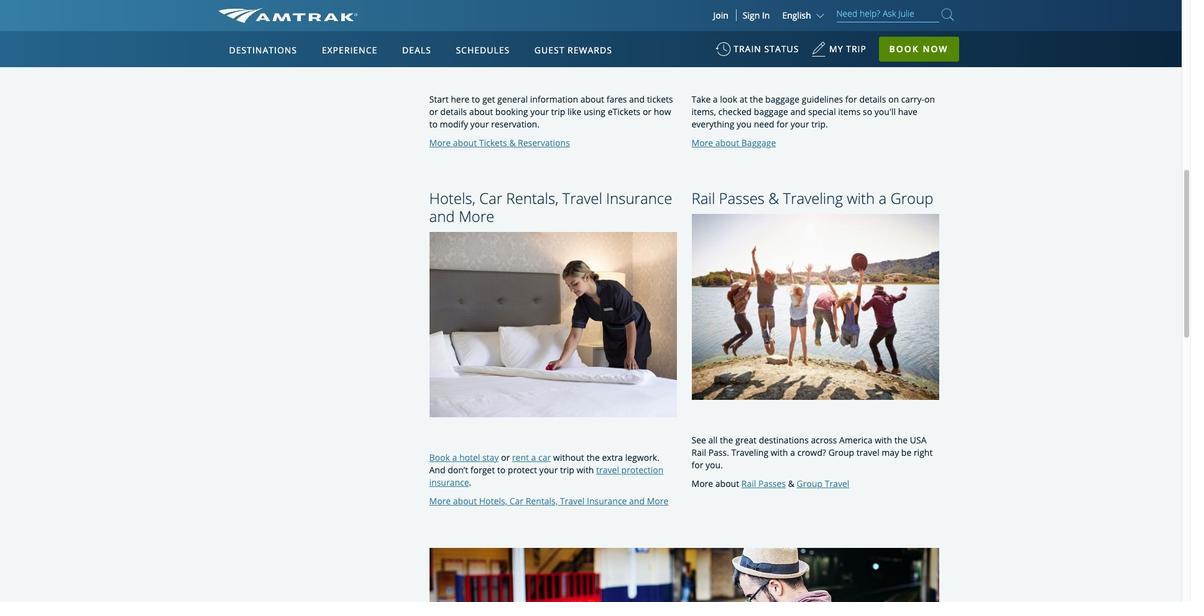 Task type: describe. For each thing, give the bounding box(es) containing it.
english button
[[783, 9, 828, 21]]

more about tickets & reservations
[[430, 137, 570, 148]]

1 horizontal spatial or
[[501, 452, 510, 463]]

travel inside 'hotels, car rentals, travel insurance and more'
[[563, 188, 603, 208]]

a inside see all the great destinations across america with the usa rail pass. traveling with a crowd? group travel may be right for you.
[[791, 446, 796, 458]]

more for more about baggage
[[692, 137, 714, 149]]

amtrak image
[[218, 8, 358, 23]]

insurance inside 'hotels, car rentals, travel insurance and more'
[[607, 188, 673, 208]]

hotels, car rentals, travel insurance and more
[[430, 188, 673, 226]]

across
[[811, 434, 838, 446]]

your inside "without the extra legwork. and don't forget to protect your trip with"
[[540, 464, 558, 476]]

more for more about hotels, car rentals, travel insurance and more
[[430, 495, 451, 507]]

and
[[430, 464, 446, 476]]

travel inside travel protection insurance
[[597, 464, 620, 476]]

2 vertical spatial travel
[[560, 495, 585, 507]]

don't
[[448, 464, 469, 476]]

and inside the start here to get general information about fares and tickets or details about booking your trip like using etickets or how to modify your reservation.
[[630, 93, 645, 105]]

1 vertical spatial car
[[510, 495, 524, 507]]

a inside take a look at the baggage guidelines for details on carry-on items, checked baggage and special items so you'll have everything you need for your trip.
[[713, 93, 718, 105]]

destinations button
[[224, 33, 302, 68]]

start
[[430, 93, 449, 105]]

regions map image
[[264, 104, 563, 278]]

book now
[[890, 43, 949, 55]]

travel protection insurance
[[430, 464, 664, 488]]

rail passes link
[[742, 478, 786, 489]]

rewards
[[568, 44, 613, 56]]

information
[[530, 93, 579, 105]]

forget
[[471, 464, 495, 476]]

schedules
[[456, 44, 510, 56]]

to inside "without the extra legwork. and don't forget to protect your trip with"
[[498, 464, 506, 476]]

baggage
[[742, 137, 777, 149]]

1 vertical spatial &
[[769, 188, 780, 208]]

status
[[765, 43, 800, 55]]

and inside 'hotels, car rentals, travel insurance and more'
[[430, 206, 455, 226]]

guest rewards
[[535, 44, 613, 56]]

take a look at the baggage guidelines for details on carry-on items, checked baggage and special items so you'll have everything you need for your trip.
[[692, 93, 936, 130]]

right
[[914, 446, 933, 458]]

more about baggage
[[692, 137, 777, 149]]

booking
[[496, 105, 528, 117]]

tickets
[[647, 93, 674, 105]]

great
[[736, 434, 757, 446]]

modify
[[440, 118, 468, 130]]

more for more about tickets & reservations
[[430, 137, 451, 148]]

search icon image
[[942, 6, 955, 23]]

start here to get general information about fares and tickets or details about booking your trip like using etickets or how to modify your reservation.
[[430, 93, 674, 130]]

look
[[721, 93, 738, 105]]

0 horizontal spatial group
[[797, 478, 823, 489]]

experience button
[[317, 33, 383, 68]]

0 horizontal spatial &
[[510, 137, 516, 148]]

be
[[902, 446, 912, 458]]

on carry-
[[889, 93, 925, 105]]

schedules link
[[451, 31, 515, 67]]

your up tickets
[[471, 118, 489, 130]]

english
[[783, 9, 812, 21]]

trip inside the start here to get general information about fares and tickets or details about booking your trip like using etickets or how to modify your reservation.
[[552, 105, 566, 117]]

using
[[584, 105, 606, 117]]

train
[[734, 43, 762, 55]]

destinations
[[759, 434, 809, 446]]

about for more about rail passes & group travel
[[716, 478, 740, 489]]

2 horizontal spatial the
[[895, 434, 908, 446]]

how
[[654, 105, 672, 117]]

stay
[[483, 452, 499, 463]]

more about rail passes & group travel
[[692, 478, 850, 489]]

0 vertical spatial to
[[472, 93, 480, 105]]

you'll
[[875, 106, 896, 118]]

usa
[[911, 434, 927, 446]]

about for more about hotels, car rentals, travel insurance and more
[[453, 495, 477, 507]]

may
[[882, 446, 900, 458]]

book a hotel stay or rent a car
[[430, 452, 551, 463]]

2 horizontal spatial &
[[789, 478, 795, 489]]

at
[[740, 93, 748, 105]]

protection
[[622, 464, 664, 476]]

details inside take a look at the baggage guidelines for details on carry-on items, checked baggage and special items so you'll have everything you need for your trip.
[[860, 93, 887, 105]]

guidelines for
[[802, 93, 858, 105]]

experience
[[322, 44, 378, 56]]

crowd?
[[798, 446, 827, 458]]

extra
[[602, 452, 623, 463]]

you.
[[706, 459, 723, 471]]

about for more about tickets & reservations
[[453, 137, 477, 148]]

trip inside "without the extra legwork. and don't forget to protect your trip with"
[[561, 464, 575, 476]]

general
[[498, 93, 528, 105]]

rent
[[512, 452, 529, 463]]

0 vertical spatial group
[[891, 188, 934, 208]]

the baggage
[[750, 93, 800, 105]]

guest
[[535, 44, 565, 56]]

traveling inside see all the great destinations across america with the usa rail pass. traveling with a crowd? group travel may be right for you.
[[732, 446, 769, 458]]

protect
[[508, 464, 537, 476]]

for inside see all the great destinations across america with the usa rail pass. traveling with a crowd? group travel may be right for you.
[[692, 459, 704, 471]]

join
[[714, 9, 729, 21]]

in
[[763, 9, 770, 21]]

rail inside see all the great destinations across america with the usa rail pass. traveling with a crowd? group travel may be right for you.
[[692, 446, 707, 458]]

take
[[692, 93, 711, 105]]

guest rewards button
[[530, 33, 618, 68]]

banner containing join
[[0, 0, 1183, 287]]



Task type: locate. For each thing, give the bounding box(es) containing it.
1 vertical spatial hotels,
[[479, 495, 508, 507]]

trip.
[[812, 118, 828, 130]]

0 horizontal spatial traveling
[[732, 446, 769, 458]]

details inside the start here to get general information about fares and tickets or details about booking your trip like using etickets or how to modify your reservation.
[[441, 105, 467, 117]]

passes down destinations on the bottom of page
[[759, 478, 786, 489]]

0 horizontal spatial travel
[[597, 464, 620, 476]]

items, checked
[[692, 106, 752, 118]]

for inside take a look at the baggage guidelines for details on carry-on items, checked baggage and special items so you'll have everything you need for your trip.
[[777, 118, 789, 130]]

the up be
[[895, 434, 908, 446]]

train status
[[734, 43, 800, 55]]

trip down without
[[561, 464, 575, 476]]

your down car
[[540, 464, 558, 476]]

about up using
[[581, 93, 605, 105]]

book
[[890, 43, 920, 55]]

rentals,
[[507, 188, 559, 208], [526, 495, 558, 507]]

my trip button
[[812, 37, 867, 68]]

hotels,
[[430, 188, 476, 208], [479, 495, 508, 507]]

group travel link
[[797, 478, 850, 489]]

0 vertical spatial rentals,
[[507, 188, 559, 208]]

traveling
[[784, 188, 844, 208], [732, 446, 769, 458]]

passes
[[719, 188, 765, 208], [759, 478, 786, 489]]

details
[[860, 93, 887, 105], [441, 105, 467, 117]]

book a hotel stay link
[[430, 452, 499, 463]]

travel down the extra on the bottom of the page
[[597, 464, 620, 476]]

group
[[891, 188, 934, 208], [829, 446, 855, 458], [797, 478, 823, 489]]

travel
[[857, 446, 880, 458], [597, 464, 620, 476]]

rentals, inside 'hotels, car rentals, travel insurance and more'
[[507, 188, 559, 208]]

1 vertical spatial details
[[441, 105, 467, 117]]

1 vertical spatial rentals,
[[526, 495, 558, 507]]

about
[[581, 93, 605, 105], [470, 105, 493, 117], [453, 137, 477, 148], [716, 137, 740, 149], [716, 478, 740, 489], [453, 495, 477, 507]]

the inside "without the extra legwork. and don't forget to protect your trip with"
[[587, 452, 600, 463]]

1 horizontal spatial to
[[472, 93, 480, 105]]

need
[[754, 118, 775, 130]]

trip
[[847, 43, 867, 55]]

more about tickets & reservations link
[[430, 137, 570, 148]]

trip
[[552, 105, 566, 117], [561, 464, 575, 476]]

for
[[777, 118, 789, 130], [692, 459, 704, 471]]

0 vertical spatial passes
[[719, 188, 765, 208]]

car down tickets
[[480, 188, 503, 208]]

car inside 'hotels, car rentals, travel insurance and more'
[[480, 188, 503, 208]]

0 vertical spatial travel
[[563, 188, 603, 208]]

Please enter your search item search field
[[837, 6, 940, 22]]

see all the great destinations across america with the usa rail pass. traveling with a crowd? group travel may be right for you.
[[692, 434, 933, 471]]

1 horizontal spatial the
[[720, 434, 734, 446]]

you
[[737, 118, 752, 130]]

1 horizontal spatial for
[[777, 118, 789, 130]]

join button
[[706, 9, 737, 21]]

0 vertical spatial travel
[[857, 446, 880, 458]]

etickets
[[608, 105, 641, 117]]

a
[[713, 93, 718, 105], [879, 188, 887, 208], [791, 446, 796, 458], [453, 452, 457, 463], [532, 452, 536, 463]]

rentals, down travel protection insurance link
[[526, 495, 558, 507]]

application
[[264, 104, 563, 278]]

trip down information
[[552, 105, 566, 117]]

0 vertical spatial and
[[630, 93, 645, 105]]

without
[[554, 452, 585, 463]]

about down the get
[[470, 105, 493, 117]]

0 vertical spatial for
[[777, 118, 789, 130]]

rentals, down 'reservations'
[[507, 188, 559, 208]]

1 vertical spatial trip
[[561, 464, 575, 476]]

your
[[531, 105, 549, 117], [471, 118, 489, 130], [791, 118, 810, 130], [540, 464, 558, 476]]

rail
[[692, 188, 716, 208], [692, 446, 707, 458], [742, 478, 757, 489]]

more about hotels, car rentals, travel insurance and more
[[430, 495, 669, 507]]

without the extra legwork. and don't forget to protect your trip with
[[430, 452, 660, 476]]

pass.
[[709, 446, 730, 458]]

1 horizontal spatial &
[[769, 188, 780, 208]]

destinations
[[229, 44, 297, 56]]

insurance
[[607, 188, 673, 208], [587, 495, 627, 507]]

about down modify
[[453, 137, 477, 148]]

book
[[430, 452, 450, 463]]

car
[[480, 188, 503, 208], [510, 495, 524, 507]]

0 horizontal spatial the
[[587, 452, 600, 463]]

0 vertical spatial insurance
[[607, 188, 673, 208]]

0 vertical spatial &
[[510, 137, 516, 148]]

fares
[[607, 93, 627, 105]]

2 vertical spatial &
[[789, 478, 795, 489]]

sign in
[[743, 9, 770, 21]]

travel down america
[[857, 446, 880, 458]]

2 horizontal spatial group
[[891, 188, 934, 208]]

to left the get
[[472, 93, 480, 105]]

2 vertical spatial group
[[797, 478, 823, 489]]

see
[[692, 434, 707, 446]]

banner
[[0, 0, 1183, 287]]

baggage and special
[[754, 106, 837, 118]]

1 vertical spatial to
[[430, 118, 438, 130]]

0 vertical spatial car
[[480, 188, 503, 208]]

1 vertical spatial and
[[430, 206, 455, 226]]

details up modify
[[441, 105, 467, 117]]

insurance
[[430, 476, 469, 488]]

the
[[720, 434, 734, 446], [895, 434, 908, 446], [587, 452, 600, 463]]

the right all
[[720, 434, 734, 446]]

car
[[539, 452, 551, 463]]

hotels, inside 'hotels, car rentals, travel insurance and more'
[[430, 188, 476, 208]]

1 vertical spatial traveling
[[732, 446, 769, 458]]

0 horizontal spatial details
[[441, 105, 467, 117]]

your inside take a look at the baggage guidelines for details on carry-on items, checked baggage and special items so you'll have everything you need for your trip.
[[791, 118, 810, 130]]

1 vertical spatial insurance
[[587, 495, 627, 507]]

0 vertical spatial trip
[[552, 105, 566, 117]]

get
[[483, 93, 495, 105]]

rent a car link
[[512, 452, 551, 463]]

passes down more about baggage
[[719, 188, 765, 208]]

1 vertical spatial travel
[[825, 478, 850, 489]]

1 horizontal spatial details
[[860, 93, 887, 105]]

about down you.
[[716, 478, 740, 489]]

deals button
[[397, 33, 437, 68]]

sign
[[743, 9, 760, 21]]

with inside "without the extra legwork. and don't forget to protect your trip with"
[[577, 464, 594, 476]]

about for more about baggage
[[716, 137, 740, 149]]

or down start
[[430, 105, 438, 117]]

more inside 'hotels, car rentals, travel insurance and more'
[[459, 206, 495, 226]]

my
[[830, 43, 844, 55]]

0 horizontal spatial car
[[480, 188, 503, 208]]

1 horizontal spatial traveling
[[784, 188, 844, 208]]

2 horizontal spatial to
[[498, 464, 506, 476]]

like
[[568, 105, 582, 117]]

2 horizontal spatial or
[[643, 105, 652, 117]]

about down everything
[[716, 137, 740, 149]]

on
[[925, 93, 936, 105]]

more for more about rail passes & group travel
[[692, 478, 714, 489]]

train status link
[[716, 37, 800, 68]]

car down "protect"
[[510, 495, 524, 507]]

0 horizontal spatial hotels,
[[430, 188, 476, 208]]

america
[[840, 434, 873, 446]]

more about hotels, car rentals, travel insurance and more link
[[430, 495, 669, 507]]

2 vertical spatial rail
[[742, 478, 757, 489]]

to left modify
[[430, 118, 438, 130]]

0 horizontal spatial for
[[692, 459, 704, 471]]

your down information
[[531, 105, 549, 117]]

group inside see all the great destinations across america with the usa rail pass. traveling with a crowd? group travel may be right for you.
[[829, 446, 855, 458]]

1 horizontal spatial travel
[[857, 446, 880, 458]]

hotel
[[460, 452, 480, 463]]

0 horizontal spatial or
[[430, 105, 438, 117]]

1 vertical spatial passes
[[759, 478, 786, 489]]

travel protection insurance link
[[430, 464, 664, 488]]

for left you.
[[692, 459, 704, 471]]

2 vertical spatial to
[[498, 464, 506, 476]]

or
[[430, 105, 438, 117], [643, 105, 652, 117], [501, 452, 510, 463]]

1 vertical spatial travel
[[597, 464, 620, 476]]

1 vertical spatial group
[[829, 446, 855, 458]]

1 horizontal spatial group
[[829, 446, 855, 458]]

or right stay
[[501, 452, 510, 463]]

0 horizontal spatial to
[[430, 118, 438, 130]]

1 horizontal spatial hotels,
[[479, 495, 508, 507]]

sign in button
[[743, 9, 770, 21]]

more about baggage link
[[692, 137, 777, 149]]

1 vertical spatial for
[[692, 459, 704, 471]]

legwork.
[[626, 452, 660, 463]]

& right rail passes link
[[789, 478, 795, 489]]

my trip
[[830, 43, 867, 55]]

items so
[[839, 106, 873, 118]]

everything
[[692, 118, 735, 130]]

your down baggage and special
[[791, 118, 810, 130]]

2 vertical spatial and
[[630, 495, 645, 507]]

& down reservation. in the top left of the page
[[510, 137, 516, 148]]

rail passes & traveling with a group
[[692, 188, 934, 208]]

have
[[899, 106, 918, 118]]

0 vertical spatial traveling
[[784, 188, 844, 208]]

1 horizontal spatial car
[[510, 495, 524, 507]]

& down baggage
[[769, 188, 780, 208]]

details up you'll
[[860, 93, 887, 105]]

to down stay
[[498, 464, 506, 476]]

reservation.
[[491, 118, 540, 130]]

.
[[469, 476, 472, 488]]

here
[[451, 93, 470, 105]]

about down .
[[453, 495, 477, 507]]

the left the extra on the bottom of the page
[[587, 452, 600, 463]]

or left how
[[643, 105, 652, 117]]

0 vertical spatial hotels,
[[430, 188, 476, 208]]

for down baggage and special
[[777, 118, 789, 130]]

0 vertical spatial details
[[860, 93, 887, 105]]

1 vertical spatial rail
[[692, 446, 707, 458]]

reservations
[[518, 137, 570, 148]]

0 vertical spatial rail
[[692, 188, 716, 208]]

travel inside see all the great destinations across america with the usa rail pass. traveling with a crowd? group travel may be right for you.
[[857, 446, 880, 458]]



Task type: vqa. For each thing, say whether or not it's contained in the screenshot.
Madison
no



